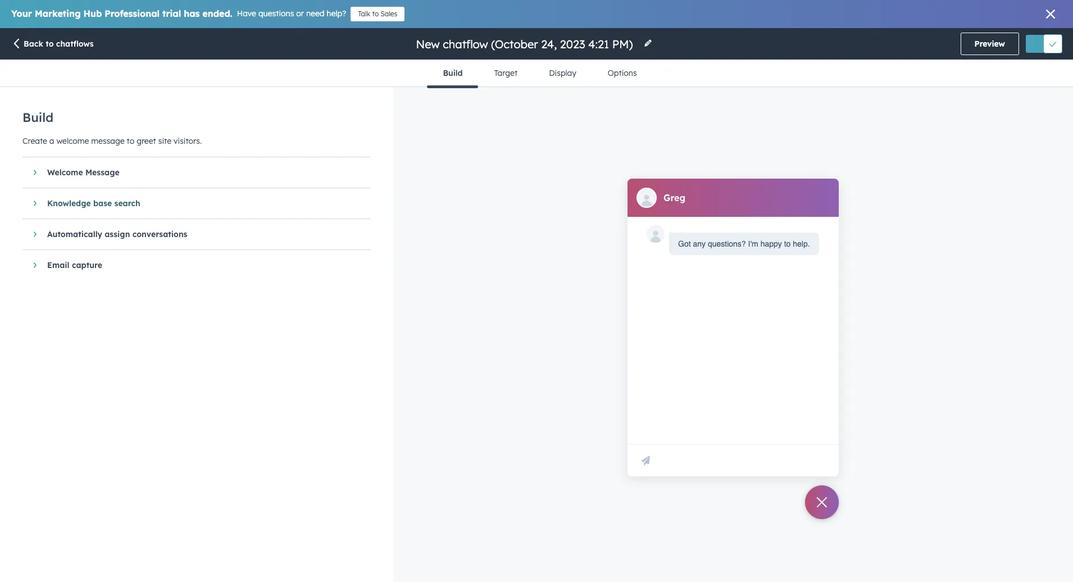 Task type: describe. For each thing, give the bounding box(es) containing it.
options
[[608, 68, 637, 78]]

help.
[[793, 239, 810, 248]]

welcome message
[[47, 167, 119, 178]]

chatflows
[[56, 39, 94, 49]]

talk to sales button
[[351, 7, 405, 21]]

to inside back to chatflows button
[[46, 39, 54, 49]]

automatically assign conversations button
[[22, 219, 360, 249]]

need
[[306, 8, 324, 19]]

search
[[114, 198, 140, 208]]

knowledge base search
[[47, 198, 140, 208]]

back to chatflows
[[24, 39, 94, 49]]

0 horizontal spatial build
[[22, 110, 53, 125]]

a
[[49, 136, 54, 146]]

happy
[[760, 239, 782, 248]]

back
[[24, 39, 43, 49]]

options button
[[592, 60, 653, 87]]

welcome
[[56, 136, 89, 146]]

assign
[[105, 229, 130, 239]]

automatically
[[47, 229, 102, 239]]

trial
[[162, 8, 181, 19]]

questions?
[[708, 239, 746, 248]]

have
[[237, 8, 256, 19]]

professional
[[105, 8, 160, 19]]

to inside agent says: got any questions? i'm happy to help. element
[[784, 239, 791, 248]]

knowledge base search button
[[22, 188, 360, 219]]

caret image for knowledge base search
[[33, 200, 36, 207]]

welcome message button
[[22, 157, 360, 188]]

close image
[[1046, 10, 1055, 19]]

marketing
[[35, 8, 81, 19]]

email
[[47, 260, 69, 270]]

got
[[678, 239, 691, 248]]

create
[[22, 136, 47, 146]]

knowledge
[[47, 198, 91, 208]]

caret image for welcome message
[[33, 169, 36, 176]]

email capture
[[47, 260, 102, 270]]

conversations
[[132, 229, 187, 239]]

any
[[693, 239, 706, 248]]

i'm
[[748, 239, 758, 248]]

talk
[[358, 10, 370, 18]]

capture
[[72, 260, 102, 270]]

visitors.
[[174, 136, 202, 146]]

your
[[11, 8, 32, 19]]

ended.
[[202, 8, 232, 19]]

caret image for email capture
[[33, 262, 36, 269]]

questions
[[258, 8, 294, 19]]



Task type: vqa. For each thing, say whether or not it's contained in the screenshot.
Build Button
yes



Task type: locate. For each thing, give the bounding box(es) containing it.
1 horizontal spatial build
[[443, 68, 463, 78]]

caret image for automatically assign conversations
[[33, 231, 36, 238]]

caret image inside email capture "dropdown button"
[[33, 262, 36, 269]]

caret image
[[33, 169, 36, 176], [33, 262, 36, 269]]

help?
[[327, 8, 346, 19]]

caret image left knowledge
[[33, 200, 36, 207]]

display
[[549, 68, 576, 78]]

email capture button
[[22, 250, 360, 280]]

to right talk
[[372, 10, 379, 18]]

to
[[372, 10, 379, 18], [46, 39, 54, 49], [127, 136, 134, 146], [784, 239, 791, 248]]

greet
[[137, 136, 156, 146]]

welcome
[[47, 167, 83, 178]]

navigation containing build
[[427, 60, 653, 88]]

2 caret image from the top
[[33, 231, 36, 238]]

caret image inside knowledge base search "dropdown button"
[[33, 200, 36, 207]]

base
[[93, 198, 112, 208]]

preview button
[[960, 33, 1019, 55]]

caret image left automatically
[[33, 231, 36, 238]]

caret image inside automatically assign conversations dropdown button
[[33, 231, 36, 238]]

to inside talk to sales button
[[372, 10, 379, 18]]

1 vertical spatial caret image
[[33, 262, 36, 269]]

greg
[[663, 192, 685, 203]]

has
[[184, 8, 200, 19]]

site
[[158, 136, 171, 146]]

build up create
[[22, 110, 53, 125]]

target button
[[478, 60, 533, 87]]

or
[[296, 8, 304, 19]]

your marketing hub professional trial has ended. have questions or need help?
[[11, 8, 346, 19]]

caret image inside welcome message dropdown button
[[33, 169, 36, 176]]

message
[[85, 167, 119, 178]]

to left "help."
[[784, 239, 791, 248]]

caret image
[[33, 200, 36, 207], [33, 231, 36, 238]]

to right back
[[46, 39, 54, 49]]

None field
[[415, 36, 637, 51]]

automatically assign conversations
[[47, 229, 187, 239]]

build button
[[427, 60, 478, 88]]

build inside button
[[443, 68, 463, 78]]

agent says: got any questions? i'm happy to help. element
[[678, 237, 810, 250]]

build left target button
[[443, 68, 463, 78]]

message
[[91, 136, 125, 146]]

0 vertical spatial build
[[443, 68, 463, 78]]

0 vertical spatial caret image
[[33, 169, 36, 176]]

1 vertical spatial build
[[22, 110, 53, 125]]

navigation
[[427, 60, 653, 88]]

hub
[[83, 8, 102, 19]]

0 vertical spatial caret image
[[33, 200, 36, 207]]

1 vertical spatial caret image
[[33, 231, 36, 238]]

sales
[[381, 10, 397, 18]]

talk to sales
[[358, 10, 397, 18]]

back to chatflows button
[[11, 38, 94, 51]]

caret image left welcome
[[33, 169, 36, 176]]

caret image left the 'email' on the top of the page
[[33, 262, 36, 269]]

display button
[[533, 60, 592, 87]]

build
[[443, 68, 463, 78], [22, 110, 53, 125]]

target
[[494, 68, 518, 78]]

1 caret image from the top
[[33, 169, 36, 176]]

2 caret image from the top
[[33, 262, 36, 269]]

to left greet
[[127, 136, 134, 146]]

preview
[[974, 39, 1005, 49]]

got any questions? i'm happy to help.
[[678, 239, 810, 248]]

create a welcome message to greet site visitors.
[[22, 136, 202, 146]]

1 caret image from the top
[[33, 200, 36, 207]]



